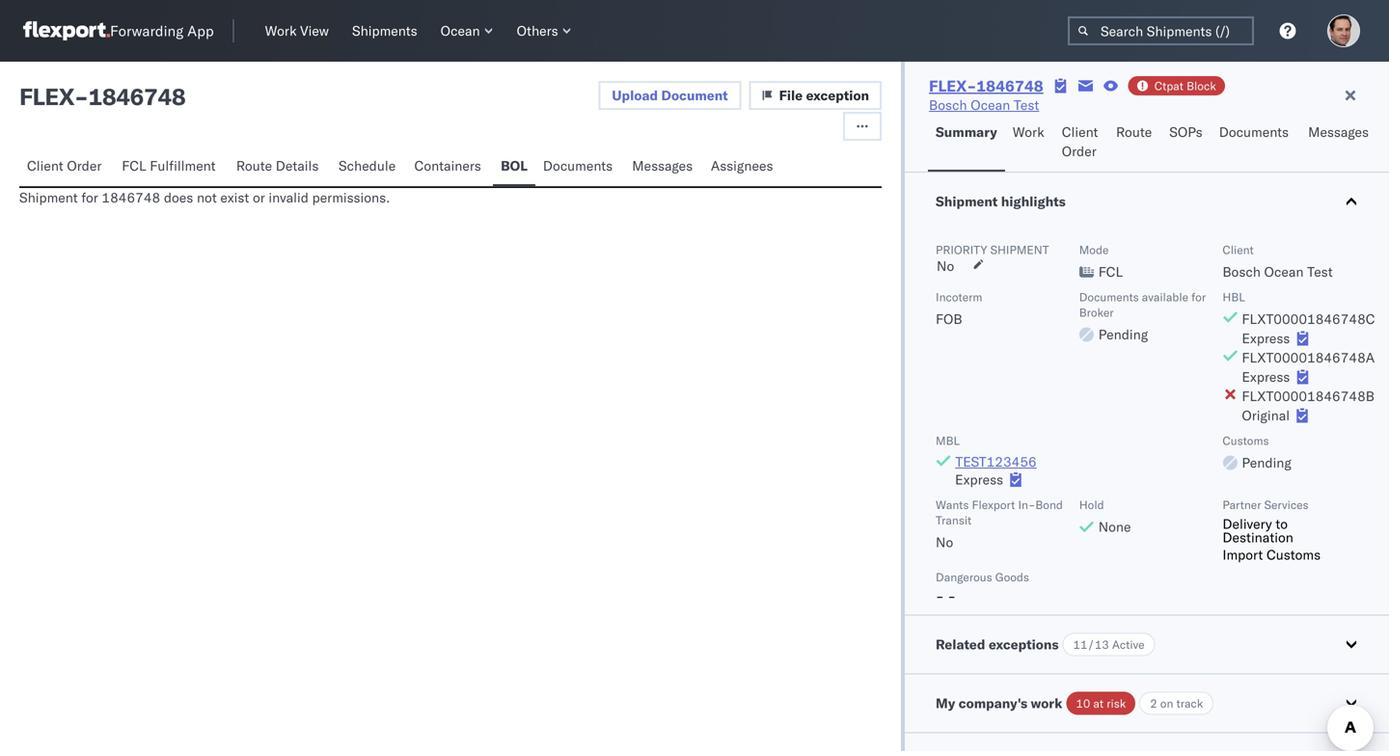 Task type: describe. For each thing, give the bounding box(es) containing it.
schedule button
[[331, 149, 407, 186]]

no inside wants flexport in-bond transit no
[[936, 534, 954, 551]]

containers
[[414, 157, 481, 174]]

not
[[197, 189, 217, 206]]

11/13 active
[[1074, 638, 1145, 652]]

highlights
[[1001, 193, 1066, 210]]

original
[[1242, 407, 1290, 424]]

ocean inside ocean button
[[441, 22, 480, 39]]

work for work
[[1013, 124, 1045, 140]]

file
[[779, 87, 803, 104]]

upload document button
[[599, 81, 742, 110]]

fulfillment
[[150, 157, 216, 174]]

route details button
[[229, 149, 331, 186]]

hbl
[[1223, 290, 1246, 304]]

summary button
[[928, 115, 1005, 172]]

track
[[1177, 697, 1204, 711]]

test inside bosch ocean test link
[[1014, 97, 1040, 113]]

available
[[1142, 290, 1189, 304]]

or
[[253, 189, 265, 206]]

1 horizontal spatial order
[[1062, 143, 1097, 160]]

flexport
[[972, 498, 1016, 512]]

app
[[187, 22, 214, 40]]

2
[[1151, 697, 1158, 711]]

shipment highlights button
[[905, 173, 1390, 231]]

documents for documents available for broker
[[1080, 290, 1139, 304]]

1 horizontal spatial documents button
[[1212, 115, 1301, 172]]

sops
[[1170, 124, 1203, 140]]

2 horizontal spatial -
[[948, 588, 956, 605]]

pending for customs
[[1242, 455, 1292, 471]]

invalid
[[269, 189, 309, 206]]

route for route details
[[236, 157, 272, 174]]

exception
[[806, 87, 870, 104]]

mbl
[[936, 434, 960, 448]]

upload
[[612, 87, 658, 104]]

express for flxt00001846748c
[[1242, 330, 1291, 347]]

view
[[300, 22, 329, 39]]

test123456 button
[[955, 454, 1037, 470]]

ocean button
[[433, 18, 501, 43]]

bond
[[1036, 498, 1063, 512]]

shipments link
[[345, 18, 425, 43]]

shipment for 1846748 does not exist or invalid permissions.
[[19, 189, 390, 206]]

0 vertical spatial customs
[[1223, 434, 1269, 448]]

11/13
[[1074, 638, 1109, 652]]

forwarding app
[[110, 22, 214, 40]]

work
[[1031, 695, 1063, 712]]

1846748 for does not exist or invalid permissions.
[[102, 189, 160, 206]]

partner
[[1223, 498, 1262, 512]]

ocean inside "client bosch ocean test incoterm fob"
[[1265, 263, 1304, 280]]

1 horizontal spatial client order button
[[1055, 115, 1109, 172]]

client bosch ocean test incoterm fob
[[936, 243, 1333, 328]]

0 horizontal spatial client
[[27, 157, 63, 174]]

upload document
[[612, 87, 728, 104]]

0 vertical spatial client
[[1062, 124, 1099, 140]]

shipments
[[352, 22, 418, 39]]

fcl fulfillment button
[[114, 149, 229, 186]]

exceptions
[[989, 636, 1059, 653]]

work button
[[1005, 115, 1055, 172]]

client inside "client bosch ocean test incoterm fob"
[[1223, 243, 1254, 257]]

dangerous
[[936, 570, 993, 585]]

flex-
[[929, 76, 977, 96]]

0 horizontal spatial client order button
[[19, 149, 114, 186]]

fcl fulfillment
[[122, 157, 216, 174]]

company's
[[959, 695, 1028, 712]]

documents available for broker
[[1080, 290, 1206, 320]]

1 horizontal spatial messages button
[[1301, 115, 1380, 172]]

test inside "client bosch ocean test incoterm fob"
[[1308, 263, 1333, 280]]

flxt00001846748b
[[1242, 388, 1375, 405]]

file exception
[[779, 87, 870, 104]]

details
[[276, 157, 319, 174]]

fob
[[936, 311, 963, 328]]

broker
[[1080, 305, 1114, 320]]

flex
[[19, 82, 74, 111]]

bosch inside "client bosch ocean test incoterm fob"
[[1223, 263, 1261, 280]]

flxt00001846748a
[[1242, 349, 1375, 366]]

fcl for fcl fulfillment
[[122, 157, 146, 174]]

delivery
[[1223, 516, 1273, 533]]

my company's work
[[936, 695, 1063, 712]]

on
[[1161, 697, 1174, 711]]

wants flexport in-bond transit no
[[936, 498, 1063, 551]]

block
[[1187, 79, 1217, 93]]

risk
[[1107, 697, 1126, 711]]

0 horizontal spatial -
[[74, 82, 88, 111]]

10 at risk
[[1076, 697, 1126, 711]]



Task type: vqa. For each thing, say whether or not it's contained in the screenshot.
Others 'button' on the top of the page
yes



Task type: locate. For each thing, give the bounding box(es) containing it.
ctpat block
[[1155, 79, 1217, 93]]

work down bosch ocean test link
[[1013, 124, 1045, 140]]

1 horizontal spatial client
[[1062, 124, 1099, 140]]

pending
[[1099, 326, 1149, 343], [1242, 455, 1292, 471]]

-
[[74, 82, 88, 111], [936, 588, 944, 605], [948, 588, 956, 605]]

customs down original
[[1223, 434, 1269, 448]]

route up or
[[236, 157, 272, 174]]

0 vertical spatial test
[[1014, 97, 1040, 113]]

client order right "work" button
[[1062, 124, 1099, 160]]

client down flex
[[27, 157, 63, 174]]

express
[[1242, 330, 1291, 347], [1242, 369, 1291, 386], [955, 471, 1004, 488]]

bosch down flex-
[[929, 97, 968, 113]]

0 horizontal spatial route
[[236, 157, 272, 174]]

1 vertical spatial route
[[236, 157, 272, 174]]

shipment
[[19, 189, 78, 206], [936, 193, 998, 210]]

active
[[1112, 638, 1145, 652]]

mode
[[1080, 243, 1109, 257]]

client
[[1062, 124, 1099, 140], [27, 157, 63, 174], [1223, 243, 1254, 257]]

document
[[662, 87, 728, 104]]

1 vertical spatial fcl
[[1099, 263, 1123, 280]]

client order down flex
[[27, 157, 102, 174]]

1 vertical spatial bosch
[[1223, 263, 1261, 280]]

to
[[1276, 516, 1288, 533]]

messages button
[[1301, 115, 1380, 172], [625, 149, 703, 186]]

0 horizontal spatial shipment
[[19, 189, 78, 206]]

0 horizontal spatial test
[[1014, 97, 1040, 113]]

customs inside the partner services delivery to destination import customs dangerous goods - -
[[1267, 547, 1321, 564]]

0 horizontal spatial fcl
[[122, 157, 146, 174]]

express for flxt00001846748a
[[1242, 369, 1291, 386]]

customs
[[1223, 434, 1269, 448], [1267, 547, 1321, 564]]

1 vertical spatial for
[[1192, 290, 1206, 304]]

flex-1846748
[[929, 76, 1044, 96]]

shipment for shipment highlights
[[936, 193, 998, 210]]

0 vertical spatial no
[[937, 258, 955, 275]]

bol
[[501, 157, 528, 174]]

0 vertical spatial route
[[1117, 124, 1152, 140]]

hold
[[1080, 498, 1105, 512]]

others
[[517, 22, 558, 39]]

1 vertical spatial documents
[[543, 157, 613, 174]]

0 vertical spatial ocean
[[441, 22, 480, 39]]

order right "work" button
[[1062, 143, 1097, 160]]

priority shipment
[[936, 243, 1049, 257]]

others button
[[509, 18, 580, 43]]

test up flxt00001846748c
[[1308, 263, 1333, 280]]

fcl left fulfillment
[[122, 157, 146, 174]]

fcl for fcl
[[1099, 263, 1123, 280]]

1846748
[[977, 76, 1044, 96], [88, 82, 186, 111], [102, 189, 160, 206]]

documents inside documents available for broker
[[1080, 290, 1139, 304]]

messages for the leftmost messages button
[[632, 157, 693, 174]]

work left view
[[265, 22, 297, 39]]

express up original
[[1242, 369, 1291, 386]]

1 vertical spatial customs
[[1267, 547, 1321, 564]]

ocean down flex-1846748
[[971, 97, 1011, 113]]

work view
[[265, 22, 329, 39]]

containers button
[[407, 149, 493, 186]]

2 vertical spatial client
[[1223, 243, 1254, 257]]

0 horizontal spatial for
[[81, 189, 98, 206]]

for
[[81, 189, 98, 206], [1192, 290, 1206, 304]]

1 vertical spatial messages
[[632, 157, 693, 174]]

schedule
[[339, 157, 396, 174]]

related exceptions
[[936, 636, 1059, 653]]

bosch
[[929, 97, 968, 113], [1223, 263, 1261, 280]]

2 on track
[[1151, 697, 1204, 711]]

pending down broker
[[1099, 326, 1149, 343]]

services
[[1265, 498, 1309, 512]]

summary
[[936, 124, 998, 140]]

bol button
[[493, 149, 535, 186]]

1 vertical spatial express
[[1242, 369, 1291, 386]]

transit
[[936, 513, 972, 528]]

incoterm
[[936, 290, 983, 304]]

1846748 for 1846748
[[88, 82, 186, 111]]

0 horizontal spatial work
[[265, 22, 297, 39]]

1 vertical spatial test
[[1308, 263, 1333, 280]]

1846748 down forwarding
[[88, 82, 186, 111]]

0 horizontal spatial documents button
[[535, 149, 625, 186]]

test123456
[[956, 454, 1037, 470]]

documents right bol
[[543, 157, 613, 174]]

0 vertical spatial messages
[[1309, 124, 1369, 140]]

partner services delivery to destination import customs dangerous goods - -
[[936, 498, 1321, 605]]

for inside documents available for broker
[[1192, 290, 1206, 304]]

1 horizontal spatial messages
[[1309, 124, 1369, 140]]

1 vertical spatial no
[[936, 534, 954, 551]]

messages for rightmost messages button
[[1309, 124, 1369, 140]]

1 vertical spatial client
[[27, 157, 63, 174]]

pending up services
[[1242, 455, 1292, 471]]

2 horizontal spatial ocean
[[1265, 263, 1304, 280]]

0 vertical spatial express
[[1242, 330, 1291, 347]]

2 vertical spatial documents
[[1080, 290, 1139, 304]]

import
[[1223, 547, 1264, 564]]

flexport. image
[[23, 21, 110, 41]]

2 vertical spatial ocean
[[1265, 263, 1304, 280]]

ocean
[[441, 22, 480, 39], [971, 97, 1011, 113], [1265, 263, 1304, 280]]

0 horizontal spatial bosch
[[929, 97, 968, 113]]

forwarding
[[110, 22, 184, 40]]

wants
[[936, 498, 969, 512]]

bosch ocean test link
[[929, 96, 1040, 115]]

at
[[1094, 697, 1104, 711]]

shipment
[[991, 243, 1049, 257]]

documents for the left documents button
[[543, 157, 613, 174]]

forwarding app link
[[23, 21, 214, 41]]

documents
[[1220, 124, 1289, 140], [543, 157, 613, 174], [1080, 290, 1139, 304]]

client up hbl
[[1223, 243, 1254, 257]]

sops button
[[1162, 115, 1212, 172]]

1 horizontal spatial route
[[1117, 124, 1152, 140]]

for left does
[[81, 189, 98, 206]]

for right available
[[1192, 290, 1206, 304]]

client order button down flex
[[19, 149, 114, 186]]

ctpat
[[1155, 79, 1184, 93]]

work for work view
[[265, 22, 297, 39]]

Search Shipments (/) text field
[[1068, 16, 1255, 45]]

0 horizontal spatial messages
[[632, 157, 693, 174]]

1 horizontal spatial fcl
[[1099, 263, 1123, 280]]

documents for right documents button
[[1220, 124, 1289, 140]]

0 horizontal spatial pending
[[1099, 326, 1149, 343]]

in-
[[1019, 498, 1036, 512]]

flex-1846748 link
[[929, 76, 1044, 96]]

1 vertical spatial work
[[1013, 124, 1045, 140]]

bosch up hbl
[[1223, 263, 1261, 280]]

express down test123456 button
[[955, 471, 1004, 488]]

no
[[937, 258, 955, 275], [936, 534, 954, 551]]

shipment highlights
[[936, 193, 1066, 210]]

flex - 1846748
[[19, 82, 186, 111]]

destination
[[1223, 529, 1294, 546]]

0 vertical spatial documents
[[1220, 124, 1289, 140]]

related
[[936, 636, 986, 653]]

route details
[[236, 157, 319, 174]]

fcl
[[122, 157, 146, 174], [1099, 263, 1123, 280]]

0 vertical spatial for
[[81, 189, 98, 206]]

2 vertical spatial express
[[955, 471, 1004, 488]]

file exception button
[[750, 81, 882, 110], [750, 81, 882, 110]]

0 horizontal spatial client order
[[27, 157, 102, 174]]

1 horizontal spatial client order
[[1062, 124, 1099, 160]]

route
[[1117, 124, 1152, 140], [236, 157, 272, 174]]

1 vertical spatial pending
[[1242, 455, 1292, 471]]

client order button
[[1055, 115, 1109, 172], [19, 149, 114, 186]]

flxt00001846748c
[[1242, 311, 1376, 328]]

0 horizontal spatial order
[[67, 157, 102, 174]]

0 vertical spatial pending
[[1099, 326, 1149, 343]]

0 vertical spatial bosch
[[929, 97, 968, 113]]

1 horizontal spatial pending
[[1242, 455, 1292, 471]]

goods
[[996, 570, 1030, 585]]

shipment for shipment for 1846748 does not exist or invalid permissions.
[[19, 189, 78, 206]]

shipment inside button
[[936, 193, 998, 210]]

work
[[265, 22, 297, 39], [1013, 124, 1045, 140]]

1 horizontal spatial bosch
[[1223, 263, 1261, 280]]

work inside button
[[1013, 124, 1045, 140]]

1 horizontal spatial shipment
[[936, 193, 998, 210]]

0 horizontal spatial documents
[[543, 157, 613, 174]]

2 horizontal spatial documents
[[1220, 124, 1289, 140]]

exist
[[220, 189, 249, 206]]

1846748 left does
[[102, 189, 160, 206]]

assignees button
[[703, 149, 785, 186]]

fcl down mode at the right top of page
[[1099, 263, 1123, 280]]

route left sops
[[1117, 124, 1152, 140]]

route button
[[1109, 115, 1162, 172]]

no down transit
[[936, 534, 954, 551]]

10
[[1076, 697, 1091, 711]]

no down 'priority'
[[937, 258, 955, 275]]

express up flxt00001846748a
[[1242, 330, 1291, 347]]

client order button up highlights
[[1055, 115, 1109, 172]]

order
[[1062, 143, 1097, 160], [67, 157, 102, 174]]

1 horizontal spatial for
[[1192, 290, 1206, 304]]

1 horizontal spatial -
[[936, 588, 944, 605]]

2 horizontal spatial client
[[1223, 243, 1254, 257]]

1 horizontal spatial test
[[1308, 263, 1333, 280]]

pending for documents available for broker
[[1099, 326, 1149, 343]]

ocean right shipments
[[441, 22, 480, 39]]

client right "work" button
[[1062, 124, 1099, 140]]

ocean up flxt00001846748c
[[1265, 263, 1304, 280]]

1 horizontal spatial work
[[1013, 124, 1045, 140]]

customs down to
[[1267, 547, 1321, 564]]

1 vertical spatial ocean
[[971, 97, 1011, 113]]

ocean inside bosch ocean test link
[[971, 97, 1011, 113]]

fcl inside button
[[122, 157, 146, 174]]

0 vertical spatial fcl
[[122, 157, 146, 174]]

documents button right sops
[[1212, 115, 1301, 172]]

0 vertical spatial work
[[265, 22, 297, 39]]

documents up broker
[[1080, 290, 1139, 304]]

assignees
[[711, 157, 773, 174]]

priority
[[936, 243, 988, 257]]

test
[[1014, 97, 1040, 113], [1308, 263, 1333, 280]]

0 horizontal spatial messages button
[[625, 149, 703, 186]]

does
[[164, 189, 193, 206]]

documents button
[[1212, 115, 1301, 172], [535, 149, 625, 186]]

bosch ocean test
[[929, 97, 1040, 113]]

0 horizontal spatial ocean
[[441, 22, 480, 39]]

documents button right bol
[[535, 149, 625, 186]]

1846748 up the bosch ocean test
[[977, 76, 1044, 96]]

test up "work" button
[[1014, 97, 1040, 113]]

1 horizontal spatial documents
[[1080, 290, 1139, 304]]

route for route
[[1117, 124, 1152, 140]]

order down flex - 1846748
[[67, 157, 102, 174]]

work view link
[[257, 18, 337, 43]]

documents right sops
[[1220, 124, 1289, 140]]

1 horizontal spatial ocean
[[971, 97, 1011, 113]]

my
[[936, 695, 956, 712]]



